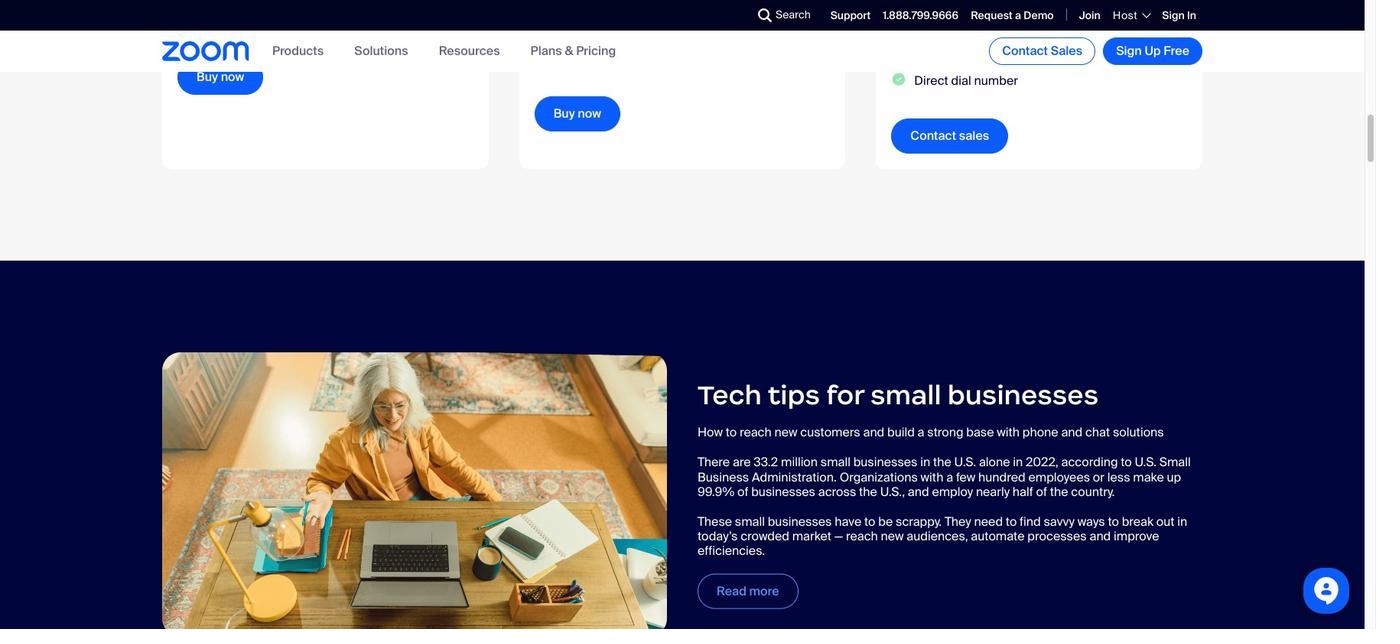 Task type: describe. For each thing, give the bounding box(es) containing it.
resources button
[[439, 43, 500, 59]]

how
[[698, 425, 723, 441]]

1 on: from the left
[[635, 36, 652, 52]]

and left the build
[[863, 425, 885, 441]]

—
[[834, 529, 843, 545]]

2 horizontal spatial a
[[1015, 8, 1021, 22]]

buy for right buy now 'link'
[[554, 106, 575, 122]]

less
[[1108, 469, 1130, 485]]

businesses up 'phone'
[[948, 378, 1099, 412]]

small
[[1160, 455, 1191, 471]]

hundred
[[979, 469, 1026, 485]]

0 horizontal spatial buy now link
[[177, 60, 263, 95]]

business
[[698, 469, 749, 485]]

2022,
[[1026, 455, 1059, 471]]

buy now for buy now 'link' to the left
[[197, 69, 244, 85]]

solutions button
[[354, 43, 408, 59]]

solutions
[[1113, 425, 1164, 441]]

up
[[1167, 469, 1181, 485]]

read
[[717, 583, 747, 599]]

audiences,
[[907, 529, 968, 545]]

tech tips for small businesses image
[[162, 353, 667, 630]]

&
[[565, 43, 573, 59]]

contact sales
[[1002, 43, 1083, 59]]

they
[[945, 514, 971, 530]]

base
[[966, 425, 994, 441]]

3 device from the left
[[962, 14, 1001, 30]]

1 horizontal spatial the
[[933, 455, 952, 471]]

small inside there are 33.2 million small businesses in the u.s. alone in 2022, according to u.s. small business administration. organizations with a few hundred employees or less make up 99.9% of businesses across the u.s., and employ nearly half of the country.
[[821, 455, 851, 471]]

market
[[792, 529, 832, 545]]

1 countries from the left
[[557, 51, 610, 67]]

number
[[974, 73, 1018, 89]]

nearly
[[976, 484, 1010, 500]]

break
[[1122, 514, 1154, 530]]

1 of from the left
[[737, 484, 749, 500]]

0 horizontal spatial a
[[918, 425, 925, 441]]

build
[[887, 425, 915, 441]]

reach inside the these small businesses have to be scrappy. they need to find savvy ways to break out in today's crowded market — reach new audiences, automate processes and improve efficiencies.
[[846, 529, 878, 545]]

join link
[[1079, 8, 1101, 22]]

strong
[[927, 425, 964, 441]]

there
[[698, 455, 730, 471]]

sign up free link
[[1103, 37, 1203, 65]]

how to reach new customers and build a strong base with phone and chat solutions
[[698, 425, 1164, 441]]

be
[[878, 514, 893, 530]]

sign in link
[[1162, 8, 1197, 22]]

99.9%
[[698, 484, 735, 500]]

contact sales
[[911, 128, 989, 144]]

efficiencies.
[[698, 543, 765, 559]]

more
[[749, 583, 779, 599]]

tips
[[768, 378, 820, 412]]

improve
[[1114, 529, 1159, 545]]

up
[[1145, 43, 1161, 59]]

in
[[1187, 8, 1197, 22]]

across
[[818, 484, 856, 500]]

alone
[[979, 455, 1010, 471]]

33.2
[[754, 455, 778, 471]]

3 multiple from the left
[[914, 14, 960, 30]]

employees
[[1029, 469, 1090, 485]]

out
[[1157, 514, 1175, 530]]

contact for contact sales
[[911, 128, 956, 144]]

pricing
[[576, 43, 616, 59]]

2 multiple from the left
[[557, 14, 602, 30]]

1 multiple device use optional add-on: unlimited calling to 19 countries from the left
[[557, 14, 776, 67]]

1 add- from the left
[[608, 36, 635, 52]]

for
[[826, 378, 864, 412]]

host
[[1113, 8, 1138, 22]]

processes
[[1028, 529, 1087, 545]]

1 optional from the left
[[557, 36, 605, 52]]

contact sales link
[[892, 119, 1009, 154]]

read more
[[717, 583, 779, 599]]

products
[[272, 43, 324, 59]]

contact sales link
[[989, 37, 1096, 65]]

plans & pricing link
[[531, 43, 616, 59]]

request a demo
[[971, 8, 1054, 22]]

2 device from the left
[[605, 14, 644, 30]]

1 horizontal spatial buy now link
[[535, 96, 620, 132]]

chat
[[1086, 425, 1110, 441]]

businesses up "u.s.,"
[[854, 455, 918, 471]]

request
[[971, 8, 1013, 22]]

1 use from the left
[[290, 14, 313, 30]]

with inside there are 33.2 million small businesses in the u.s. alone in 2022, according to u.s. small business administration. organizations with a few hundred employees or less make up 99.9% of businesses across the u.s., and employ nearly half of the country.
[[921, 469, 944, 485]]

join
[[1079, 8, 1101, 22]]

0 horizontal spatial in
[[921, 455, 930, 471]]

1 calling from the left
[[710, 36, 747, 52]]

multiple device use
[[200, 14, 313, 30]]

0 vertical spatial with
[[997, 425, 1020, 441]]

and inside there are 33.2 million small businesses in the u.s. alone in 2022, according to u.s. small business administration. organizations with a few hundred employees or less make up 99.9% of businesses across the u.s., and employ nearly half of the country.
[[908, 484, 929, 500]]

support
[[831, 8, 871, 22]]

2 19 from the left
[[1121, 36, 1133, 52]]

businesses down million
[[751, 484, 816, 500]]

host button
[[1113, 8, 1150, 22]]



Task type: locate. For each thing, give the bounding box(es) containing it.
are
[[733, 455, 751, 471]]

1 horizontal spatial buy
[[554, 106, 575, 122]]

or
[[1093, 469, 1105, 485]]

1 horizontal spatial multiple
[[557, 14, 602, 30]]

1 horizontal spatial with
[[997, 425, 1020, 441]]

0 horizontal spatial 19
[[764, 36, 776, 52]]

2 horizontal spatial use
[[1004, 14, 1027, 30]]

tech tips for small businesses
[[698, 378, 1099, 412]]

u.s.,
[[880, 484, 905, 500]]

the
[[933, 455, 952, 471], [859, 484, 877, 500], [1050, 484, 1068, 500]]

1 horizontal spatial in
[[1013, 455, 1023, 471]]

now down pricing
[[578, 106, 601, 122]]

these
[[698, 514, 732, 530]]

2 on: from the left
[[992, 36, 1009, 52]]

and
[[863, 425, 885, 441], [1061, 425, 1083, 441], [908, 484, 929, 500], [1090, 529, 1111, 545]]

in right alone
[[1013, 455, 1023, 471]]

1 vertical spatial buy
[[554, 106, 575, 122]]

to inside there are 33.2 million small businesses in the u.s. alone in 2022, according to u.s. small business administration. organizations with a few hundred employees or less make up 99.9% of businesses across the u.s., and employ nearly half of the country.
[[1121, 455, 1132, 471]]

sign in
[[1162, 8, 1197, 22]]

1 horizontal spatial reach
[[846, 529, 878, 545]]

0 horizontal spatial buy
[[197, 69, 218, 85]]

1 horizontal spatial 19
[[1121, 36, 1133, 52]]

0 horizontal spatial contact
[[911, 128, 956, 144]]

1 horizontal spatial a
[[946, 469, 953, 485]]

of right 99.9%
[[737, 484, 749, 500]]

u.s. left alone
[[954, 455, 976, 471]]

small up across
[[821, 455, 851, 471]]

sales
[[959, 128, 989, 144]]

with
[[997, 425, 1020, 441], [921, 469, 944, 485]]

0 horizontal spatial optional
[[557, 36, 605, 52]]

now down zoom logo
[[221, 69, 244, 85]]

contact
[[1002, 43, 1048, 59], [911, 128, 956, 144]]

automate
[[971, 529, 1025, 545]]

small up "efficiencies." at the right
[[735, 514, 765, 530]]

0 horizontal spatial sign
[[1116, 43, 1142, 59]]

buy now link down plans & pricing link
[[535, 96, 620, 132]]

the left "u.s.,"
[[859, 484, 877, 500]]

demo
[[1024, 8, 1054, 22]]

device up pricing
[[605, 14, 644, 30]]

1 vertical spatial reach
[[846, 529, 878, 545]]

buy now link
[[177, 60, 263, 95], [535, 96, 620, 132]]

add- down request
[[965, 36, 992, 52]]

need
[[974, 514, 1003, 530]]

None search field
[[702, 3, 762, 28]]

million
[[781, 455, 818, 471]]

in down how to reach new customers and build a strong base with phone and chat solutions
[[921, 455, 930, 471]]

1 horizontal spatial device
[[605, 14, 644, 30]]

device
[[248, 14, 287, 30], [605, 14, 644, 30], [962, 14, 1001, 30]]

buy down &
[[554, 106, 575, 122]]

1 horizontal spatial new
[[881, 529, 904, 545]]

plans & pricing
[[531, 43, 616, 59]]

the up savvy
[[1050, 484, 1068, 500]]

in
[[921, 455, 930, 471], [1013, 455, 1023, 471], [1178, 514, 1188, 530]]

2 horizontal spatial the
[[1050, 484, 1068, 500]]

sign left up at the right
[[1116, 43, 1142, 59]]

buy now down plans & pricing link
[[554, 106, 601, 122]]

0 horizontal spatial new
[[775, 425, 798, 441]]

1 vertical spatial buy now link
[[535, 96, 620, 132]]

1 horizontal spatial optional
[[914, 36, 962, 52]]

0 vertical spatial contact
[[1002, 43, 1048, 59]]

businesses inside the these small businesses have to be scrappy. they need to find savvy ways to break out in today's crowded market — reach new audiences, automate processes and improve efficiencies.
[[768, 514, 832, 530]]

1 vertical spatial with
[[921, 469, 944, 485]]

0 horizontal spatial device
[[248, 14, 287, 30]]

multiple left request
[[914, 14, 960, 30]]

sign up free
[[1116, 43, 1190, 59]]

buy now down zoom logo
[[197, 69, 244, 85]]

0 horizontal spatial countries
[[557, 51, 610, 67]]

and right "u.s.,"
[[908, 484, 929, 500]]

0 vertical spatial sign
[[1162, 8, 1185, 22]]

make
[[1133, 469, 1164, 485]]

1 vertical spatial contact
[[911, 128, 956, 144]]

to
[[750, 36, 761, 52], [1107, 36, 1118, 52], [726, 425, 737, 441], [1121, 455, 1132, 471], [864, 514, 876, 530], [1006, 514, 1017, 530], [1108, 514, 1119, 530]]

new down "u.s.,"
[[881, 529, 904, 545]]

3 use from the left
[[1004, 14, 1027, 30]]

direct
[[914, 73, 948, 89]]

sign left in
[[1162, 8, 1185, 22]]

device up 'products'
[[248, 14, 287, 30]]

1.888.799.9666 link
[[883, 8, 959, 22]]

employ
[[932, 484, 973, 500]]

1 multiple from the left
[[200, 14, 245, 30]]

half
[[1013, 484, 1033, 500]]

few
[[956, 469, 976, 485]]

2 horizontal spatial multiple
[[914, 14, 960, 30]]

2 horizontal spatial device
[[962, 14, 1001, 30]]

scrappy.
[[896, 514, 942, 530]]

contact down request a demo link
[[1002, 43, 1048, 59]]

2 countries from the left
[[914, 51, 967, 67]]

request a demo link
[[971, 8, 1054, 22]]

a
[[1015, 8, 1021, 22], [918, 425, 925, 441], [946, 469, 953, 485]]

products button
[[272, 43, 324, 59]]

2 unlimited from the left
[[1012, 36, 1064, 52]]

0 horizontal spatial use
[[290, 14, 313, 30]]

the left few
[[933, 455, 952, 471]]

crowded
[[741, 529, 789, 545]]

1 horizontal spatial countries
[[914, 51, 967, 67]]

1 horizontal spatial unlimited
[[1012, 36, 1064, 52]]

sign for sign in
[[1162, 8, 1185, 22]]

1 device from the left
[[248, 14, 287, 30]]

tech
[[698, 378, 762, 412]]

1 horizontal spatial on:
[[992, 36, 1009, 52]]

a right the build
[[918, 425, 925, 441]]

sign inside sign up free link
[[1116, 43, 1142, 59]]

0 vertical spatial buy
[[197, 69, 218, 85]]

1 vertical spatial new
[[881, 529, 904, 545]]

2 u.s. from the left
[[1135, 455, 1157, 471]]

on: down request
[[992, 36, 1009, 52]]

1 horizontal spatial buy now
[[554, 106, 601, 122]]

0 horizontal spatial of
[[737, 484, 749, 500]]

in right out
[[1178, 514, 1188, 530]]

1 horizontal spatial contact
[[1002, 43, 1048, 59]]

19
[[764, 36, 776, 52], [1121, 36, 1133, 52]]

1 horizontal spatial calling
[[1067, 36, 1104, 52]]

2 multiple device use optional add-on: unlimited calling to 19 countries from the left
[[914, 14, 1133, 67]]

0 horizontal spatial add-
[[608, 36, 635, 52]]

contact left sales
[[911, 128, 956, 144]]

buy for buy now 'link' to the left
[[197, 69, 218, 85]]

search
[[776, 8, 811, 21]]

now
[[221, 69, 244, 85], [578, 106, 601, 122]]

reach right "—"
[[846, 529, 878, 545]]

buy now link down multiple device use
[[177, 60, 263, 95]]

0 horizontal spatial multiple
[[200, 14, 245, 30]]

have
[[835, 514, 862, 530]]

zoom logo image
[[162, 41, 249, 61]]

today's
[[698, 529, 738, 545]]

according
[[1061, 455, 1118, 471]]

multiple up zoom logo
[[200, 14, 245, 30]]

0 horizontal spatial small
[[735, 514, 765, 530]]

free
[[1164, 43, 1190, 59]]

use
[[290, 14, 313, 30], [647, 14, 670, 30], [1004, 14, 1027, 30]]

countries
[[557, 51, 610, 67], [914, 51, 967, 67]]

buy
[[197, 69, 218, 85], [554, 106, 575, 122]]

buy now for right buy now 'link'
[[554, 106, 601, 122]]

1 horizontal spatial now
[[578, 106, 601, 122]]

plans
[[531, 43, 562, 59]]

new up million
[[775, 425, 798, 441]]

0 horizontal spatial now
[[221, 69, 244, 85]]

of right half
[[1036, 484, 1047, 500]]

2 of from the left
[[1036, 484, 1047, 500]]

read more link
[[698, 574, 798, 609]]

1 horizontal spatial multiple device use optional add-on: unlimited calling to 19 countries
[[914, 14, 1133, 67]]

1.888.799.9666
[[883, 8, 959, 22]]

resources
[[439, 43, 500, 59]]

contact for contact sales
[[1002, 43, 1048, 59]]

find
[[1020, 514, 1041, 530]]

1 vertical spatial sign
[[1116, 43, 1142, 59]]

customers
[[800, 425, 860, 441]]

add- right &
[[608, 36, 635, 52]]

small up the build
[[871, 378, 941, 412]]

0 horizontal spatial on:
[[635, 36, 652, 52]]

2 use from the left
[[647, 14, 670, 30]]

country.
[[1071, 484, 1115, 500]]

0 horizontal spatial multiple device use optional add-on: unlimited calling to 19 countries
[[557, 14, 776, 67]]

calling
[[710, 36, 747, 52], [1067, 36, 1104, 52]]

0 horizontal spatial reach
[[740, 425, 772, 441]]

support link
[[831, 8, 871, 22]]

2 vertical spatial a
[[946, 469, 953, 485]]

0 horizontal spatial with
[[921, 469, 944, 485]]

1 horizontal spatial u.s.
[[1135, 455, 1157, 471]]

1 horizontal spatial small
[[821, 455, 851, 471]]

there are 33.2 million small businesses in the u.s. alone in 2022, according to u.s. small business administration. organizations with a few hundred employees or less make up 99.9% of businesses across the u.s., and employ nearly half of the country.
[[698, 455, 1191, 500]]

with right base at bottom
[[997, 425, 1020, 441]]

2 vertical spatial small
[[735, 514, 765, 530]]

device left 'demo'
[[962, 14, 1001, 30]]

2 horizontal spatial small
[[871, 378, 941, 412]]

0 vertical spatial a
[[1015, 8, 1021, 22]]

sign
[[1162, 8, 1185, 22], [1116, 43, 1142, 59]]

sales
[[1051, 43, 1083, 59]]

1 vertical spatial buy now
[[554, 106, 601, 122]]

new inside the these small businesses have to be scrappy. they need to find savvy ways to break out in today's crowded market — reach new audiences, automate processes and improve efficiencies.
[[881, 529, 904, 545]]

dial
[[951, 73, 971, 89]]

0 vertical spatial small
[[871, 378, 941, 412]]

2 add- from the left
[[965, 36, 992, 52]]

0 horizontal spatial unlimited
[[655, 36, 707, 52]]

19 down the search on the right top of page
[[764, 36, 776, 52]]

businesses left "—"
[[768, 514, 832, 530]]

2 horizontal spatial in
[[1178, 514, 1188, 530]]

0 vertical spatial buy now
[[197, 69, 244, 85]]

ways
[[1078, 514, 1105, 530]]

0 horizontal spatial buy now
[[197, 69, 244, 85]]

1 vertical spatial small
[[821, 455, 851, 471]]

2 optional from the left
[[914, 36, 962, 52]]

1 horizontal spatial use
[[647, 14, 670, 30]]

on: right pricing
[[635, 36, 652, 52]]

sign for sign up free
[[1116, 43, 1142, 59]]

now for buy now 'link' to the left
[[221, 69, 244, 85]]

19 left up at the right
[[1121, 36, 1133, 52]]

and left chat
[[1061, 425, 1083, 441]]

0 vertical spatial now
[[221, 69, 244, 85]]

with left few
[[921, 469, 944, 485]]

organizations
[[840, 469, 918, 485]]

solutions
[[354, 43, 408, 59]]

small inside the these small businesses have to be scrappy. they need to find savvy ways to break out in today's crowded market — reach new audiences, automate processes and improve efficiencies.
[[735, 514, 765, 530]]

1 vertical spatial now
[[578, 106, 601, 122]]

multiple up plans & pricing link
[[557, 14, 602, 30]]

reach up '33.2'
[[740, 425, 772, 441]]

unlimited
[[655, 36, 707, 52], [1012, 36, 1064, 52]]

1 u.s. from the left
[[954, 455, 976, 471]]

0 horizontal spatial calling
[[710, 36, 747, 52]]

and left improve
[[1090, 529, 1111, 545]]

add-
[[608, 36, 635, 52], [965, 36, 992, 52]]

reach
[[740, 425, 772, 441], [846, 529, 878, 545]]

businesses
[[948, 378, 1099, 412], [854, 455, 918, 471], [751, 484, 816, 500], [768, 514, 832, 530]]

1 vertical spatial a
[[918, 425, 925, 441]]

a inside there are 33.2 million small businesses in the u.s. alone in 2022, according to u.s. small business administration. organizations with a few hundred employees or less make up 99.9% of businesses across the u.s., and employ nearly half of the country.
[[946, 469, 953, 485]]

0 vertical spatial new
[[775, 425, 798, 441]]

1 horizontal spatial add-
[[965, 36, 992, 52]]

in inside the these small businesses have to be scrappy. they need to find savvy ways to break out in today's crowded market — reach new audiences, automate processes and improve efficiencies.
[[1178, 514, 1188, 530]]

0 vertical spatial reach
[[740, 425, 772, 441]]

a left few
[[946, 469, 953, 485]]

these small businesses have to be scrappy. they need to find savvy ways to break out in today's crowded market — reach new audiences, automate processes and improve efficiencies.
[[698, 514, 1188, 559]]

1 unlimited from the left
[[655, 36, 707, 52]]

savvy
[[1044, 514, 1075, 530]]

0 vertical spatial buy now link
[[177, 60, 263, 95]]

a left 'demo'
[[1015, 8, 1021, 22]]

direct dial number
[[914, 73, 1018, 89]]

optional
[[557, 36, 605, 52], [914, 36, 962, 52]]

buy down zoom logo
[[197, 69, 218, 85]]

1 horizontal spatial of
[[1036, 484, 1047, 500]]

now for right buy now 'link'
[[578, 106, 601, 122]]

search image
[[758, 8, 772, 22], [758, 8, 772, 22]]

2 calling from the left
[[1067, 36, 1104, 52]]

u.s. left small
[[1135, 455, 1157, 471]]

1 19 from the left
[[764, 36, 776, 52]]

and inside the these small businesses have to be scrappy. they need to find savvy ways to break out in today's crowded market — reach new audiences, automate processes and improve efficiencies.
[[1090, 529, 1111, 545]]

0 horizontal spatial the
[[859, 484, 877, 500]]

0 horizontal spatial u.s.
[[954, 455, 976, 471]]

phone
[[1023, 425, 1059, 441]]

1 horizontal spatial sign
[[1162, 8, 1185, 22]]



Task type: vqa. For each thing, say whether or not it's contained in the screenshot.
the leftmost on
no



